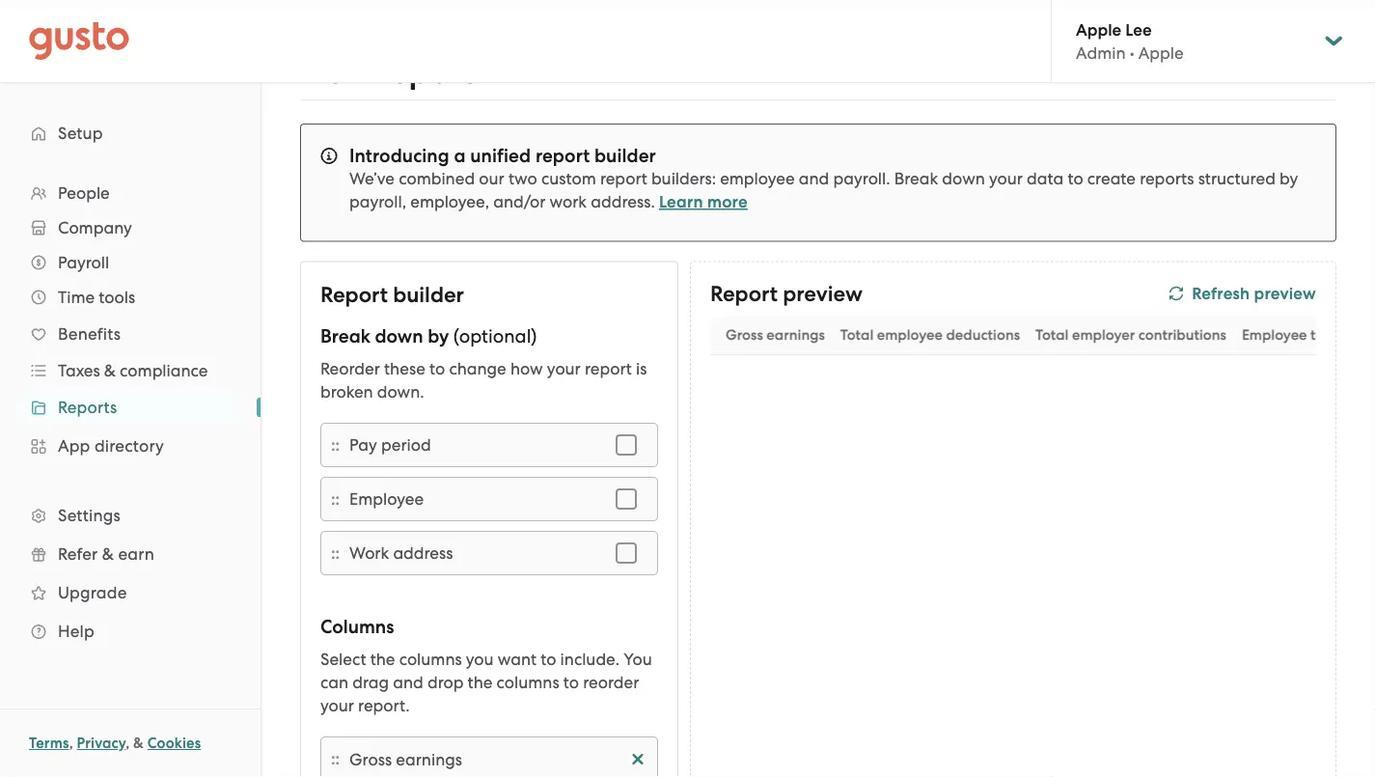 Task type: vqa. For each thing, say whether or not it's contained in the screenshot.
Report builder Report
yes



Task type: locate. For each thing, give the bounding box(es) containing it.
settings
[[58, 506, 121, 525]]

& inside dropdown button
[[104, 361, 116, 380]]

and left payroll.
[[799, 169, 829, 188]]

your down can
[[320, 695, 354, 715]]

1 horizontal spatial report
[[710, 281, 778, 307]]

to right want
[[541, 649, 556, 668]]

contributions
[[1139, 326, 1227, 343]]

4 :: from the top
[[331, 749, 340, 768]]

include.
[[560, 649, 620, 668]]

want
[[498, 649, 537, 668]]

cookies button
[[147, 732, 201, 755]]

1 horizontal spatial break
[[895, 169, 938, 188]]

privacy link
[[77, 735, 126, 752]]

payroll,
[[349, 192, 406, 211]]

earnings
[[767, 326, 825, 343], [396, 749, 462, 768]]

1 vertical spatial down
[[375, 325, 423, 347]]

1 vertical spatial the
[[468, 672, 493, 692]]

0 vertical spatial builder
[[595, 144, 656, 167]]

to right these
[[430, 359, 445, 378]]

1 horizontal spatial total
[[1036, 326, 1069, 343]]

columns down want
[[497, 672, 559, 692]]

preview for report preview
[[783, 281, 863, 307]]

introducing a unified report builder alert
[[300, 124, 1337, 242]]

gross earnings inside column content element
[[349, 749, 462, 768]]

down.
[[377, 382, 424, 401]]

0 vertical spatial the
[[370, 649, 395, 668]]

2 total from the left
[[1036, 326, 1069, 343]]

earnings down report preview
[[767, 326, 825, 343]]

break up reorder
[[320, 325, 371, 347]]

report up the custom
[[536, 144, 590, 167]]

and up "report."
[[393, 672, 423, 692]]

1 horizontal spatial and
[[799, 169, 829, 188]]

total
[[841, 326, 874, 343], [1036, 326, 1069, 343]]

work address
[[349, 543, 453, 562]]

down inside we've combined our two custom report builders: employee and payroll. break down your data to create reports structured by payroll, employee, and/or work address.
[[942, 169, 985, 188]]

by inside we've combined our two custom report builders: employee and payroll. break down your data to create reports structured by payroll, employee, and/or work address.
[[1280, 169, 1299, 188]]

1 horizontal spatial down
[[942, 169, 985, 188]]

, left cookies button
[[126, 735, 130, 752]]

0 horizontal spatial preview
[[783, 281, 863, 307]]

2 :: from the top
[[331, 489, 340, 508]]

report for report preview
[[710, 281, 778, 307]]

taxes & compliance
[[58, 361, 208, 380]]

1 total from the left
[[841, 326, 874, 343]]

1 vertical spatial employee
[[349, 489, 424, 508]]

1 vertical spatial apple
[[1139, 43, 1184, 63]]

1 :: from the top
[[331, 435, 340, 454]]

0 vertical spatial down
[[942, 169, 985, 188]]

report up reorder
[[320, 281, 388, 307]]

employee left the deductions
[[877, 326, 943, 343]]

down left data
[[942, 169, 985, 188]]

apple right "•"
[[1139, 43, 1184, 63]]

apple lee admin • apple
[[1076, 20, 1184, 63]]

to
[[1068, 169, 1084, 188], [430, 359, 445, 378], [541, 649, 556, 668], [563, 672, 579, 692]]

your inside select the columns you want to include. you can drag and drop the columns to reorder your report.
[[320, 695, 354, 715]]

employee,
[[410, 192, 489, 211]]

broken
[[320, 382, 373, 401]]

1 horizontal spatial the
[[468, 672, 493, 692]]

builder up break down by (optional) on the top of the page
[[393, 281, 464, 307]]

gross earnings down "report."
[[349, 749, 462, 768]]

1 vertical spatial builder
[[393, 281, 464, 307]]

preview inside refresh preview button
[[1254, 283, 1317, 303]]

preview
[[783, 281, 863, 307], [1254, 283, 1317, 303]]

columns up drop
[[399, 649, 462, 668]]

column content element
[[349, 747, 648, 770]]

employee down pay period
[[349, 489, 424, 508]]

0 horizontal spatial total
[[841, 326, 874, 343]]

gross down report preview
[[726, 326, 763, 343]]

0 horizontal spatial your
[[320, 695, 354, 715]]

0 horizontal spatial employee
[[349, 489, 424, 508]]

0 vertical spatial apple
[[1076, 20, 1122, 39]]

(optional)
[[453, 325, 537, 347]]

report down more
[[710, 281, 778, 307]]

structured
[[1199, 169, 1276, 188]]

1 report from the left
[[320, 281, 388, 307]]

down
[[942, 169, 985, 188], [375, 325, 423, 347]]

earnings inside column content element
[[396, 749, 462, 768]]

2 report from the left
[[710, 281, 778, 307]]

apple up admin
[[1076, 20, 1122, 39]]

0 horizontal spatial columns
[[399, 649, 462, 668]]

reports
[[1140, 169, 1194, 188]]

1 vertical spatial gross
[[349, 749, 392, 768]]

1 horizontal spatial columns
[[497, 672, 559, 692]]

app directory
[[58, 436, 164, 456]]

0 vertical spatial your
[[989, 169, 1023, 188]]

0 vertical spatial by
[[1280, 169, 1299, 188]]

0 vertical spatial and
[[799, 169, 829, 188]]

refer
[[58, 544, 98, 564]]

0 vertical spatial employee
[[1242, 326, 1308, 343]]

upgrade
[[58, 583, 127, 602]]

None checkbox
[[605, 423, 648, 466], [605, 477, 648, 520], [605, 531, 648, 574], [605, 423, 648, 466], [605, 477, 648, 520], [605, 531, 648, 574]]

&
[[104, 361, 116, 380], [102, 544, 114, 564], [133, 735, 144, 752]]

your inside we've combined our two custom report builders: employee and payroll. break down your data to create reports structured by payroll, employee, and/or work address.
[[989, 169, 1023, 188]]

builder
[[595, 144, 656, 167], [393, 281, 464, 307]]

1 horizontal spatial ,
[[126, 735, 130, 752]]

break right payroll.
[[895, 169, 938, 188]]

report up address.
[[600, 169, 647, 188]]

1 vertical spatial and
[[393, 672, 423, 692]]

gross earnings down report preview
[[726, 326, 825, 343]]

report inside we've combined our two custom report builders: employee and payroll. break down your data to create reports structured by payroll, employee, and/or work address.
[[600, 169, 647, 188]]

to inside we've combined our two custom report builders: employee and payroll. break down your data to create reports structured by payroll, employee, and/or work address.
[[1068, 169, 1084, 188]]

0 horizontal spatial ,
[[69, 735, 73, 752]]

period
[[381, 435, 431, 454]]

:: for gross earnings
[[331, 749, 340, 768]]

0 horizontal spatial and
[[393, 672, 423, 692]]

report.
[[358, 695, 410, 715]]

the up the drag
[[370, 649, 395, 668]]

gross down "report."
[[349, 749, 392, 768]]

2 vertical spatial your
[[320, 695, 354, 715]]

employee
[[720, 169, 795, 188], [877, 326, 943, 343]]

0 horizontal spatial report
[[320, 281, 388, 307]]

introducing a unified report builder
[[349, 144, 656, 167]]

can
[[320, 672, 349, 692]]

1 horizontal spatial by
[[1280, 169, 1299, 188]]

0 vertical spatial employee
[[720, 169, 795, 188]]

builder up address.
[[595, 144, 656, 167]]

company button
[[19, 210, 241, 245]]

gusto navigation element
[[0, 83, 261, 681]]

pay period
[[349, 435, 431, 454]]

address.
[[591, 192, 655, 211]]

report preview
[[710, 281, 863, 307]]

employee down refresh preview
[[1242, 326, 1308, 343]]

list
[[0, 176, 261, 651]]

pay
[[349, 435, 377, 454]]

you
[[466, 649, 494, 668]]

and/or
[[493, 192, 546, 211]]

change
[[449, 359, 506, 378]]

the down the you
[[468, 672, 493, 692]]

0 horizontal spatial down
[[375, 325, 423, 347]]

you
[[624, 649, 652, 668]]

by left the '(optional)' at the top of page
[[428, 325, 449, 347]]

module__icon___go7vc image
[[1169, 286, 1185, 301]]

& right taxes
[[104, 361, 116, 380]]

0 horizontal spatial earnings
[[396, 749, 462, 768]]

0 vertical spatial break
[[895, 169, 938, 188]]

reorder
[[320, 359, 380, 378]]

& left earn
[[102, 544, 114, 564]]

employee up more
[[720, 169, 795, 188]]

setup
[[58, 124, 103, 143]]

and
[[799, 169, 829, 188], [393, 672, 423, 692]]

total down report preview
[[841, 326, 874, 343]]

& for earn
[[102, 544, 114, 564]]

0 vertical spatial gross
[[726, 326, 763, 343]]

to inside reorder these to change how your report is broken down.
[[430, 359, 445, 378]]

,
[[69, 735, 73, 752], [126, 735, 130, 752]]

down up these
[[375, 325, 423, 347]]

to right data
[[1068, 169, 1084, 188]]

1 vertical spatial gross earnings
[[349, 749, 462, 768]]

break
[[895, 169, 938, 188], [320, 325, 371, 347]]

learn more link
[[659, 192, 748, 212]]

your
[[989, 169, 1023, 188], [547, 359, 581, 378], [320, 695, 354, 715]]

1 horizontal spatial employee
[[1242, 326, 1308, 343]]

break down by (optional)
[[320, 325, 537, 347]]

cookies
[[147, 735, 201, 752]]

builder inside alert
[[595, 144, 656, 167]]

combined
[[399, 169, 475, 188]]

, left privacy
[[69, 735, 73, 752]]

refer & earn
[[58, 544, 154, 564]]

your left data
[[989, 169, 1023, 188]]

1 vertical spatial your
[[547, 359, 581, 378]]

setup link
[[19, 116, 241, 151]]

0 horizontal spatial gross earnings
[[349, 749, 462, 768]]

the
[[370, 649, 395, 668], [468, 672, 493, 692]]

report
[[320, 281, 388, 307], [710, 281, 778, 307]]

0 horizontal spatial gross
[[349, 749, 392, 768]]

0 horizontal spatial employee
[[720, 169, 795, 188]]

0 vertical spatial &
[[104, 361, 116, 380]]

:: for employee
[[331, 489, 340, 508]]

0 horizontal spatial by
[[428, 325, 449, 347]]

reports link
[[19, 390, 241, 425]]

people button
[[19, 176, 241, 210]]

1 horizontal spatial employee
[[877, 326, 943, 343]]

earnings down "report."
[[396, 749, 462, 768]]

1 vertical spatial columns
[[497, 672, 559, 692]]

1 horizontal spatial builder
[[595, 144, 656, 167]]

create
[[1088, 169, 1136, 188]]

your inside reorder these to change how your report is broken down.
[[547, 359, 581, 378]]

your right how
[[547, 359, 581, 378]]

0 vertical spatial gross earnings
[[726, 326, 825, 343]]

1 vertical spatial &
[[102, 544, 114, 564]]

1 horizontal spatial your
[[547, 359, 581, 378]]

1 horizontal spatial preview
[[1254, 283, 1317, 303]]

total left employer
[[1036, 326, 1069, 343]]

1 horizontal spatial gross
[[726, 326, 763, 343]]

& left cookies button
[[133, 735, 144, 752]]

by right structured
[[1280, 169, 1299, 188]]

1 vertical spatial earnings
[[396, 749, 462, 768]]

1 vertical spatial break
[[320, 325, 371, 347]]

gross
[[726, 326, 763, 343], [349, 749, 392, 768]]

refer & earn link
[[19, 537, 241, 571]]

0 vertical spatial earnings
[[767, 326, 825, 343]]

1 horizontal spatial gross earnings
[[726, 326, 825, 343]]

total employee deductions
[[841, 326, 1020, 343]]

and inside we've combined our two custom report builders: employee and payroll. break down your data to create reports structured by payroll, employee, and/or work address.
[[799, 169, 829, 188]]

0 horizontal spatial the
[[370, 649, 395, 668]]

drag
[[353, 672, 389, 692]]

report left is
[[585, 359, 632, 378]]

taxes
[[1311, 326, 1347, 343]]

1 horizontal spatial apple
[[1139, 43, 1184, 63]]

0 horizontal spatial break
[[320, 325, 371, 347]]

2 horizontal spatial your
[[989, 169, 1023, 188]]

3 :: from the top
[[331, 543, 340, 563]]

gross earnings
[[726, 326, 825, 343], [349, 749, 462, 768]]



Task type: describe. For each thing, give the bounding box(es) containing it.
unified
[[470, 144, 531, 167]]

reorder
[[583, 672, 639, 692]]

terms link
[[29, 735, 69, 752]]

:: for work address
[[331, 543, 340, 563]]

privacy
[[77, 735, 126, 752]]

total for total employer contributions
[[1036, 326, 1069, 343]]

0 horizontal spatial builder
[[393, 281, 464, 307]]

app
[[58, 436, 90, 456]]

0 horizontal spatial apple
[[1076, 20, 1122, 39]]

time tools
[[58, 288, 135, 307]]

employee for employee
[[349, 489, 424, 508]]

refresh preview button
[[1169, 282, 1317, 307]]

employee for employee taxes
[[1242, 326, 1308, 343]]

admin
[[1076, 43, 1126, 63]]

new
[[300, 53, 370, 92]]

compliance
[[120, 361, 208, 380]]

& for compliance
[[104, 361, 116, 380]]

learn more
[[659, 192, 748, 212]]

time
[[58, 288, 95, 307]]

select the columns you want to include. you can drag and drop the columns to reorder your report.
[[320, 649, 652, 715]]

1 vertical spatial by
[[428, 325, 449, 347]]

more
[[708, 192, 748, 212]]

report up introducing
[[378, 53, 474, 92]]

employee taxes
[[1242, 326, 1347, 343]]

break inside we've combined our two custom report builders: employee and payroll. break down your data to create reports structured by payroll, employee, and/or work address.
[[895, 169, 938, 188]]

introducing
[[349, 144, 450, 167]]

work
[[349, 543, 389, 562]]

drop
[[428, 672, 464, 692]]

terms , privacy , & cookies
[[29, 735, 201, 752]]

company
[[58, 218, 132, 237]]

people
[[58, 183, 110, 203]]

reorder these to change how your report is broken down.
[[320, 359, 647, 401]]

directory
[[94, 436, 164, 456]]

employer
[[1072, 326, 1135, 343]]

to down include. in the bottom of the page
[[563, 672, 579, 692]]

and inside select the columns you want to include. you can drag and drop the columns to reorder your report.
[[393, 672, 423, 692]]

employee inside we've combined our two custom report builders: employee and payroll. break down your data to create reports structured by payroll, employee, and/or work address.
[[720, 169, 795, 188]]

gross inside column content element
[[349, 749, 392, 768]]

we've combined our two custom report builders: employee and payroll. break down your data to create reports structured by payroll, employee, and/or work address.
[[349, 169, 1299, 211]]

payroll.
[[834, 169, 891, 188]]

refresh
[[1192, 283, 1250, 303]]

report builder
[[320, 281, 464, 307]]

work
[[550, 192, 587, 211]]

total employer contributions
[[1036, 326, 1227, 343]]

total for total employee deductions
[[841, 326, 874, 343]]

columns
[[320, 615, 394, 638]]

reports
[[58, 398, 117, 417]]

preview for refresh preview
[[1254, 283, 1317, 303]]

our
[[479, 169, 505, 188]]

two
[[509, 169, 537, 188]]

help link
[[19, 614, 241, 649]]

•
[[1130, 43, 1135, 63]]

address
[[393, 543, 453, 562]]

payroll button
[[19, 245, 241, 280]]

2 vertical spatial &
[[133, 735, 144, 752]]

custom
[[541, 169, 596, 188]]

data
[[1027, 169, 1064, 188]]

payroll
[[58, 253, 109, 272]]

is
[[636, 359, 647, 378]]

help
[[58, 622, 95, 641]]

select
[[320, 649, 366, 668]]

tools
[[99, 288, 135, 307]]

1 , from the left
[[69, 735, 73, 752]]

builders:
[[652, 169, 716, 188]]

refresh preview
[[1192, 283, 1317, 303]]

new report
[[300, 53, 474, 92]]

terms
[[29, 735, 69, 752]]

report inside reorder these to change how your report is broken down.
[[585, 359, 632, 378]]

these
[[384, 359, 426, 378]]

we've
[[349, 169, 395, 188]]

:: for pay period
[[331, 435, 340, 454]]

list containing people
[[0, 176, 261, 651]]

1 vertical spatial employee
[[877, 326, 943, 343]]

upgrade link
[[19, 575, 241, 610]]

benefits link
[[19, 317, 241, 351]]

a
[[454, 144, 466, 167]]

1 horizontal spatial earnings
[[767, 326, 825, 343]]

earn
[[118, 544, 154, 564]]

taxes
[[58, 361, 100, 380]]

lee
[[1126, 20, 1152, 39]]

app directory link
[[19, 429, 241, 463]]

how
[[511, 359, 543, 378]]

settings link
[[19, 498, 241, 533]]

time tools button
[[19, 280, 241, 315]]

2 , from the left
[[126, 735, 130, 752]]

benefits
[[58, 324, 121, 344]]

report for report builder
[[320, 281, 388, 307]]

home image
[[29, 22, 129, 60]]

taxes & compliance button
[[19, 353, 241, 388]]

learn
[[659, 192, 703, 212]]

0 vertical spatial columns
[[399, 649, 462, 668]]

deductions
[[946, 326, 1020, 343]]



